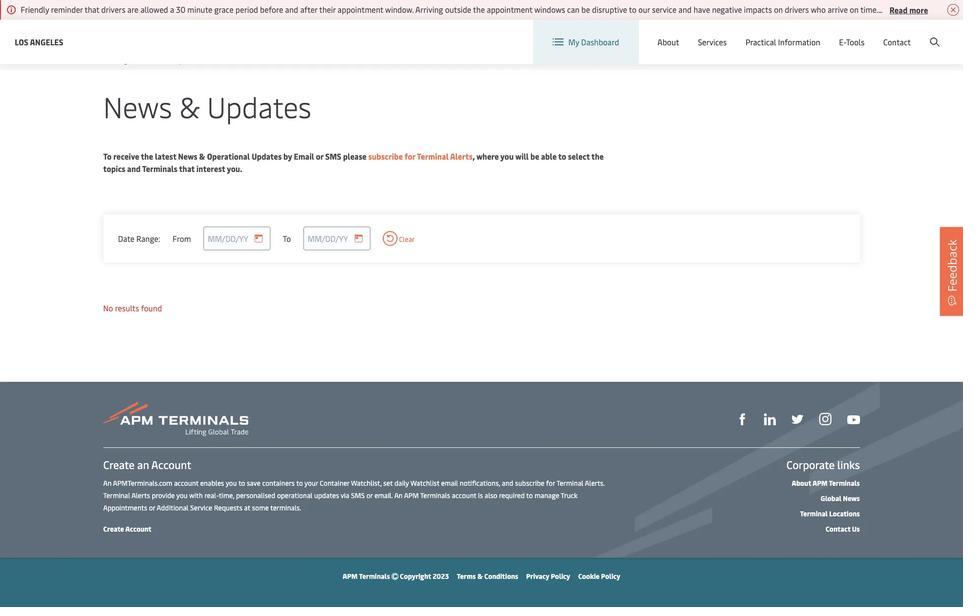 Task type: locate. For each thing, give the bounding box(es) containing it.
the left latest
[[141, 151, 153, 162]]

personalised
[[236, 491, 275, 500]]

&
[[168, 56, 173, 65], [179, 87, 200, 126], [199, 151, 205, 162], [478, 572, 483, 581]]

news up locations
[[843, 494, 860, 503]]

1 vertical spatial updates
[[207, 87, 312, 126]]

0 horizontal spatial global
[[773, 29, 796, 40]]

0 horizontal spatial drivers
[[101, 4, 125, 15]]

arrive left close alert icon at right top
[[924, 4, 944, 15]]

0 vertical spatial apm
[[813, 479, 828, 488]]

account down more on the right of the page
[[916, 29, 945, 40]]

0 vertical spatial alerts
[[450, 151, 473, 162]]

1 vertical spatial create
[[103, 457, 135, 472]]

contact for contact
[[884, 36, 911, 47]]

the inside , where you will be able to select the topics and terminals that interest you.
[[592, 151, 604, 162]]

los for los angeles
[[15, 36, 28, 47]]

1 horizontal spatial los
[[103, 56, 114, 65]]

alerts left 'where'
[[450, 151, 473, 162]]

angeles down friendly
[[30, 36, 63, 47]]

2 policy from the left
[[601, 572, 621, 581]]

los
[[15, 36, 28, 47], [103, 56, 114, 65]]

or down watchlist,
[[367, 491, 373, 500]]

angeles inside los angeles link
[[30, 36, 63, 47]]

about
[[658, 36, 679, 47], [792, 479, 811, 488]]

be right can
[[582, 4, 590, 15]]

practical information button
[[746, 20, 821, 64]]

0 horizontal spatial contact
[[826, 524, 851, 534]]

To text field
[[303, 227, 370, 250]]

a
[[170, 4, 174, 15]]

or down provide
[[149, 503, 155, 513]]

0 horizontal spatial los
[[15, 36, 28, 47]]

1 drivers from the left
[[101, 4, 125, 15]]

1 vertical spatial global
[[821, 494, 842, 503]]

and up required
[[502, 479, 514, 488]]

global
[[773, 29, 796, 40], [821, 494, 842, 503]]

1 vertical spatial be
[[531, 151, 539, 162]]

1 horizontal spatial you
[[226, 479, 237, 488]]

able
[[541, 151, 557, 162]]

outside
[[445, 4, 471, 15]]

1 vertical spatial apm
[[404, 491, 419, 500]]

0 horizontal spatial appointment
[[338, 4, 383, 15]]

you left will
[[501, 151, 514, 162]]

apm down daily
[[404, 491, 419, 500]]

1 vertical spatial for
[[546, 479, 555, 488]]

manage
[[535, 491, 559, 500]]

updates
[[175, 56, 200, 65], [207, 87, 312, 126], [252, 151, 282, 162]]

found
[[141, 303, 162, 313]]

account right an
[[151, 457, 191, 472]]

2 vertical spatial apm
[[343, 572, 358, 581]]

terminals.
[[270, 503, 301, 513]]

to for to receive the latest news & operational updates by email or sms please subscribe for terminal alerts
[[103, 151, 112, 162]]

for
[[405, 151, 416, 162], [546, 479, 555, 488]]

1 horizontal spatial apm
[[404, 491, 419, 500]]

1 horizontal spatial contact
[[884, 36, 911, 47]]

email
[[294, 151, 314, 162]]

apm down the corporate links
[[813, 479, 828, 488]]

terminals left ⓒ
[[359, 572, 390, 581]]

0 horizontal spatial about
[[658, 36, 679, 47]]

0 vertical spatial you
[[501, 151, 514, 162]]

1 horizontal spatial subscribe
[[515, 479, 545, 488]]

and left the have
[[679, 4, 692, 15]]

apmt footer logo image
[[103, 402, 248, 436]]

1 vertical spatial contact
[[826, 524, 851, 534]]

date range:
[[118, 233, 160, 244]]

angeles left >
[[115, 56, 140, 65]]

1 vertical spatial an
[[394, 491, 403, 500]]

global for global news
[[821, 494, 842, 503]]

some
[[252, 503, 269, 513]]

1 horizontal spatial arrive
[[924, 4, 944, 15]]

receive
[[113, 151, 139, 162]]

drivers left who at right
[[785, 4, 809, 15]]

0 vertical spatial to
[[103, 151, 112, 162]]

shape link
[[736, 412, 748, 425]]

read more
[[890, 4, 928, 15]]

2 on from the left
[[850, 4, 859, 15]]

requests
[[214, 503, 243, 513]]

1 vertical spatial you
[[226, 479, 237, 488]]

1 horizontal spatial sms
[[351, 491, 365, 500]]

about apm terminals
[[792, 479, 860, 488]]

0 horizontal spatial policy
[[551, 572, 570, 581]]

1 horizontal spatial alerts
[[450, 151, 473, 162]]

period
[[236, 4, 258, 15]]

2 horizontal spatial apm
[[813, 479, 828, 488]]

before
[[260, 4, 283, 15]]

1 horizontal spatial an
[[394, 491, 403, 500]]

0 horizontal spatial arrive
[[828, 4, 848, 15]]

on
[[774, 4, 783, 15], [850, 4, 859, 15]]

1 vertical spatial los angeles link
[[103, 56, 140, 65]]

apmterminals.com
[[113, 479, 172, 488]]

policy right 'privacy'
[[551, 572, 570, 581]]

or
[[316, 151, 324, 162], [367, 491, 373, 500], [149, 503, 155, 513]]

to
[[103, 151, 112, 162], [283, 233, 291, 244]]

0 horizontal spatial the
[[141, 151, 153, 162]]

subscribe
[[368, 151, 403, 162], [515, 479, 545, 488]]

create down appointments
[[103, 524, 124, 534]]

appointment right their
[[338, 4, 383, 15]]

policy right "cookie"
[[601, 572, 621, 581]]

1 horizontal spatial drivers
[[785, 4, 809, 15]]

los angeles link left >
[[103, 56, 140, 65]]

0 vertical spatial account
[[174, 479, 199, 488]]

have
[[694, 4, 710, 15]]

0 vertical spatial subscribe
[[368, 151, 403, 162]]

you left the with
[[176, 491, 188, 500]]

0 vertical spatial angeles
[[30, 36, 63, 47]]

0 horizontal spatial angeles
[[30, 36, 63, 47]]

an down daily
[[394, 491, 403, 500]]

terminal left the ,
[[417, 151, 449, 162]]

and inside , where you will be able to select the topics and terminals that interest you.
[[127, 163, 141, 174]]

create for create account
[[103, 524, 124, 534]]

angeles for los angeles > news & updates
[[115, 56, 140, 65]]

dashboard
[[581, 36, 619, 47]]

0 vertical spatial updates
[[175, 56, 200, 65]]

contact for contact us
[[826, 524, 851, 534]]

where
[[477, 151, 499, 162]]

1 horizontal spatial that
[[179, 163, 195, 174]]

2 vertical spatial or
[[149, 503, 155, 513]]

create for create an account
[[103, 457, 135, 472]]

for inside an apmterminals.com account enables you to save containers to your container watchlist, set daily watchlist email notifications, and subscribe for terminal alerts. terminal alerts provide you with real-time, personalised operational updates via sms or email. an apm terminals account is also required to manage truck appointments or additional service requests at some terminals.
[[546, 479, 555, 488]]

that right drivers
[[907, 4, 922, 15]]

conditions
[[484, 572, 518, 581]]

0 horizontal spatial that
[[85, 4, 99, 15]]

terminals down latest
[[142, 163, 178, 174]]

an
[[137, 457, 149, 472]]

with
[[189, 491, 203, 500]]

e-
[[839, 36, 846, 47]]

about button
[[658, 20, 679, 64]]

account up the with
[[174, 479, 199, 488]]

youtube image
[[847, 415, 860, 424]]

the right outside
[[473, 4, 485, 15]]

0 vertical spatial global
[[773, 29, 796, 40]]

linkedin image
[[764, 414, 776, 425]]

2 vertical spatial account
[[125, 524, 152, 534]]

and down receive
[[127, 163, 141, 174]]

alerts
[[450, 151, 473, 162], [132, 491, 150, 500]]

0 horizontal spatial an
[[103, 479, 112, 488]]

1 horizontal spatial los angeles link
[[103, 56, 140, 65]]

0 horizontal spatial subscribe
[[368, 151, 403, 162]]

that right reminder
[[85, 4, 99, 15]]

1 vertical spatial los
[[103, 56, 114, 65]]

create left an
[[103, 457, 135, 472]]

0 vertical spatial los
[[15, 36, 28, 47]]

sms left "please"
[[325, 151, 341, 162]]

arriving
[[416, 4, 443, 15]]

close alert image
[[948, 4, 959, 16]]

news right >
[[149, 56, 166, 65]]

1 policy from the left
[[551, 572, 570, 581]]

0 horizontal spatial on
[[774, 4, 783, 15]]

los angeles > news & updates
[[103, 56, 200, 65]]

1 arrive from the left
[[828, 4, 848, 15]]

terminal locations link
[[800, 509, 860, 518]]

los angeles link down friendly
[[15, 36, 63, 48]]

about left 'switch'
[[658, 36, 679, 47]]

1 horizontal spatial account
[[452, 491, 477, 500]]

switch location
[[686, 29, 742, 39]]

are
[[127, 4, 139, 15]]

an
[[103, 479, 112, 488], [394, 491, 403, 500]]

apm left ⓒ
[[343, 572, 358, 581]]

2 arrive from the left
[[924, 4, 944, 15]]

about down corporate
[[792, 479, 811, 488]]

0 vertical spatial for
[[405, 151, 416, 162]]

appointment left windows
[[487, 4, 533, 15]]

that
[[85, 4, 99, 15], [907, 4, 922, 15], [179, 163, 195, 174]]

the right select
[[592, 151, 604, 162]]

can
[[567, 4, 580, 15]]

0 vertical spatial be
[[582, 4, 590, 15]]

location
[[711, 29, 742, 39]]

1 horizontal spatial on
[[850, 4, 859, 15]]

subscribe up the manage at the right of page
[[515, 479, 545, 488]]

0 vertical spatial contact
[[884, 36, 911, 47]]

privacy policy link
[[526, 572, 570, 581]]

account left is
[[452, 491, 477, 500]]

news down >
[[103, 87, 172, 126]]

2 vertical spatial create
[[103, 524, 124, 534]]

create right /
[[891, 29, 914, 40]]

2 vertical spatial you
[[176, 491, 188, 500]]

account down appointments
[[125, 524, 152, 534]]

1 horizontal spatial angeles
[[115, 56, 140, 65]]

2 appointment from the left
[[487, 4, 533, 15]]

0 vertical spatial or
[[316, 151, 324, 162]]

terminals
[[142, 163, 178, 174], [829, 479, 860, 488], [420, 491, 450, 500], [359, 572, 390, 581]]

on left time.
[[850, 4, 859, 15]]

the
[[473, 4, 485, 15], [141, 151, 153, 162], [592, 151, 604, 162]]

1 vertical spatial to
[[283, 233, 291, 244]]

to right able
[[558, 151, 566, 162]]

that left interest
[[179, 163, 195, 174]]

on right impacts
[[774, 4, 783, 15]]

alerts down apmterminals.com
[[132, 491, 150, 500]]

be
[[582, 4, 590, 15], [531, 151, 539, 162]]

1 horizontal spatial policy
[[601, 572, 621, 581]]

or right email
[[316, 151, 324, 162]]

enables
[[200, 479, 224, 488]]

0 horizontal spatial be
[[531, 151, 539, 162]]

1 horizontal spatial for
[[546, 479, 555, 488]]

0 horizontal spatial alerts
[[132, 491, 150, 500]]

global menu button
[[752, 19, 828, 49]]

to left save
[[239, 479, 245, 488]]

my dashboard button
[[553, 20, 619, 64]]

0 vertical spatial account
[[916, 29, 945, 40]]

terminals down watchlist
[[420, 491, 450, 500]]

1 horizontal spatial appointment
[[487, 4, 533, 15]]

1 horizontal spatial about
[[792, 479, 811, 488]]

us
[[852, 524, 860, 534]]

1 horizontal spatial global
[[821, 494, 842, 503]]

terminals up global news
[[829, 479, 860, 488]]

linkedin__x28_alt_x29__3_ link
[[764, 412, 776, 425]]

0 horizontal spatial account
[[174, 479, 199, 488]]

drivers left are
[[101, 4, 125, 15]]

0 vertical spatial about
[[658, 36, 679, 47]]

operational
[[207, 151, 250, 162]]

my dashboard
[[569, 36, 619, 47]]

0 horizontal spatial to
[[103, 151, 112, 162]]

account
[[916, 29, 945, 40], [151, 457, 191, 472], [125, 524, 152, 534]]

0 horizontal spatial sms
[[325, 151, 341, 162]]

grace
[[214, 4, 234, 15]]

1 horizontal spatial to
[[283, 233, 291, 244]]

real-
[[204, 491, 219, 500]]

terminal up truck
[[557, 479, 584, 488]]

1 vertical spatial subscribe
[[515, 479, 545, 488]]

policy for cookie policy
[[601, 572, 621, 581]]

updates
[[314, 491, 339, 500]]

switch location button
[[670, 29, 742, 39]]

1 vertical spatial about
[[792, 479, 811, 488]]

from
[[173, 233, 191, 244]]

los left >
[[103, 56, 114, 65]]

2 horizontal spatial the
[[592, 151, 604, 162]]

be right will
[[531, 151, 539, 162]]

time,
[[219, 491, 234, 500]]

create
[[891, 29, 914, 40], [103, 457, 135, 472], [103, 524, 124, 534]]

1 vertical spatial sms
[[351, 491, 365, 500]]

0 vertical spatial los angeles link
[[15, 36, 63, 48]]

an up appointments
[[103, 479, 112, 488]]

please
[[343, 151, 367, 162]]

0 vertical spatial sms
[[325, 151, 341, 162]]

corporate links
[[787, 457, 860, 472]]

range:
[[136, 233, 160, 244]]

2 horizontal spatial you
[[501, 151, 514, 162]]

1 vertical spatial angeles
[[115, 56, 140, 65]]

you inside , where you will be able to select the topics and terminals that interest you.
[[501, 151, 514, 162]]

to left the manage at the right of page
[[526, 491, 533, 500]]

1 vertical spatial alerts
[[132, 491, 150, 500]]

los down friendly
[[15, 36, 28, 47]]

1 horizontal spatial be
[[582, 4, 590, 15]]

their
[[319, 4, 336, 15]]

arrive right who at right
[[828, 4, 848, 15]]

0 horizontal spatial or
[[149, 503, 155, 513]]

you up time,
[[226, 479, 237, 488]]

watchlist
[[411, 479, 440, 488]]

to
[[629, 4, 637, 15], [558, 151, 566, 162], [239, 479, 245, 488], [296, 479, 303, 488], [526, 491, 533, 500]]

subscribe right "please"
[[368, 151, 403, 162]]

sms right 'via'
[[351, 491, 365, 500]]

date
[[118, 233, 135, 244]]

global inside button
[[773, 29, 796, 40]]

feedback button
[[940, 227, 963, 316]]

1 vertical spatial or
[[367, 491, 373, 500]]



Task type: describe. For each thing, give the bounding box(es) containing it.
practical information
[[746, 36, 821, 47]]

login
[[865, 29, 884, 40]]

apm terminals ⓒ copyright 2023
[[343, 572, 449, 581]]

0 horizontal spatial you
[[176, 491, 188, 500]]

corporate
[[787, 457, 835, 472]]

and inside an apmterminals.com account enables you to save containers to your container watchlist, set daily watchlist email notifications, and subscribe for terminal alerts. terminal alerts provide you with real-time, personalised operational updates via sms or email. an apm terminals account is also required to manage truck appointments or additional service requests at some terminals.
[[502, 479, 514, 488]]

terminal down global news link
[[800, 509, 828, 518]]

select
[[568, 151, 590, 162]]

create account
[[103, 524, 152, 534]]

who
[[811, 4, 826, 15]]

, where you will be able to select the topics and terminals that interest you.
[[103, 151, 604, 174]]

be inside , where you will be able to select the topics and terminals that interest you.
[[531, 151, 539, 162]]

news & updates
[[103, 87, 312, 126]]

service
[[190, 503, 212, 513]]

angeles for los angeles
[[30, 36, 63, 47]]

subscribe for terminal alerts link
[[368, 151, 473, 162]]

0 horizontal spatial los angeles link
[[15, 36, 63, 48]]

1 horizontal spatial the
[[473, 4, 485, 15]]

container
[[320, 479, 350, 488]]

privacy policy
[[526, 572, 570, 581]]

0 vertical spatial an
[[103, 479, 112, 488]]

will
[[516, 151, 529, 162]]

global for global menu
[[773, 29, 796, 40]]

1 vertical spatial account
[[452, 491, 477, 500]]

no results found
[[103, 303, 162, 313]]

From text field
[[203, 227, 270, 250]]

e-tools
[[839, 36, 865, 47]]

instagram image
[[819, 413, 832, 425]]

terminals inside , where you will be able to select the topics and terminals that interest you.
[[142, 163, 178, 174]]

our
[[639, 4, 650, 15]]

window.
[[385, 4, 414, 15]]

subscribe inside an apmterminals.com account enables you to save containers to your container watchlist, set daily watchlist email notifications, and subscribe for terminal alerts. terminal alerts provide you with real-time, personalised operational updates via sms or email. an apm terminals account is also required to manage truck appointments or additional service requests at some terminals.
[[515, 479, 545, 488]]

to left your
[[296, 479, 303, 488]]

services button
[[698, 20, 727, 64]]

drivers
[[880, 4, 905, 15]]

no
[[103, 303, 113, 313]]

contact us
[[826, 524, 860, 534]]

policy for privacy policy
[[551, 572, 570, 581]]

via
[[341, 491, 349, 500]]

email.
[[375, 491, 393, 500]]

login / create account
[[865, 29, 945, 40]]

2 vertical spatial updates
[[252, 151, 282, 162]]

interest
[[196, 163, 225, 174]]

0 horizontal spatial for
[[405, 151, 416, 162]]

daily
[[395, 479, 409, 488]]

you.
[[227, 163, 242, 174]]

apm inside an apmterminals.com account enables you to save containers to your container watchlist, set daily watchlist email notifications, and subscribe for terminal alerts. terminal alerts provide you with real-time, personalised operational updates via sms or email. an apm terminals account is also required to manage truck appointments or additional service requests at some terminals.
[[404, 491, 419, 500]]

terminal locations
[[800, 509, 860, 518]]

that inside , where you will be able to select the topics and terminals that interest you.
[[179, 163, 195, 174]]

cookie policy link
[[578, 572, 621, 581]]

about for about
[[658, 36, 679, 47]]

1 vertical spatial account
[[151, 457, 191, 472]]

2 drivers from the left
[[785, 4, 809, 15]]

terminals inside an apmterminals.com account enables you to save containers to your container watchlist, set daily watchlist email notifications, and subscribe for terminal alerts. terminal alerts provide you with real-time, personalised operational updates via sms or email. an apm terminals account is also required to manage truck appointments or additional service requests at some terminals.
[[420, 491, 450, 500]]

alerts.
[[585, 479, 605, 488]]

twitter image
[[792, 414, 803, 425]]

global news link
[[821, 494, 860, 503]]

tools
[[846, 36, 865, 47]]

1 on from the left
[[774, 4, 783, 15]]

your
[[305, 479, 318, 488]]

to left our
[[629, 4, 637, 15]]

2 horizontal spatial that
[[907, 4, 922, 15]]

topics
[[103, 163, 125, 174]]

allowed
[[141, 4, 168, 15]]

article listing 2 image
[[0, 0, 963, 51]]

outsid
[[946, 4, 963, 15]]

news right latest
[[178, 151, 197, 162]]

read more button
[[890, 3, 928, 16]]

contact us link
[[826, 524, 860, 534]]

1 horizontal spatial or
[[316, 151, 324, 162]]

alerts inside an apmterminals.com account enables you to save containers to your container watchlist, set daily watchlist email notifications, and subscribe for terminal alerts. terminal alerts provide you with real-time, personalised operational updates via sms or email. an apm terminals account is also required to manage truck appointments or additional service requests at some terminals.
[[132, 491, 150, 500]]

to receive the latest news & operational updates by email or sms please subscribe for terminal alerts
[[103, 151, 473, 162]]

impacts
[[744, 4, 772, 15]]

0 vertical spatial create
[[891, 29, 914, 40]]

clear button
[[383, 231, 415, 246]]

information
[[778, 36, 821, 47]]

sms inside an apmterminals.com account enables you to save containers to your container watchlist, set daily watchlist email notifications, and subscribe for terminal alerts. terminal alerts provide you with real-time, personalised operational updates via sms or email. an apm terminals account is also required to manage truck appointments or additional service requests at some terminals.
[[351, 491, 365, 500]]

you tube link
[[847, 413, 860, 425]]

menu
[[798, 29, 818, 40]]

latest
[[155, 151, 176, 162]]

feedback
[[944, 239, 960, 292]]

terms & conditions
[[457, 572, 518, 581]]

,
[[473, 151, 475, 162]]

set
[[383, 479, 393, 488]]

global news
[[821, 494, 860, 503]]

1 appointment from the left
[[338, 4, 383, 15]]

create an account
[[103, 457, 191, 472]]

required
[[499, 491, 525, 500]]

instagram link
[[819, 412, 832, 425]]

to for to
[[283, 233, 291, 244]]

after
[[300, 4, 318, 15]]

about for about apm terminals
[[792, 479, 811, 488]]

disruptive
[[592, 4, 627, 15]]

and left "after"
[[285, 4, 298, 15]]

negative
[[712, 4, 742, 15]]

time.
[[861, 4, 878, 15]]

my
[[569, 36, 579, 47]]

contact button
[[884, 20, 911, 64]]

results
[[115, 303, 139, 313]]

switch
[[686, 29, 710, 39]]

friendly reminder that drivers are allowed a 30 minute grace period before and after their appointment window. arriving outside the appointment windows can be disruptive to our service and have negative impacts on drivers who arrive on time. drivers that arrive outsid
[[21, 4, 963, 15]]

facebook image
[[736, 414, 748, 425]]

terms
[[457, 572, 476, 581]]

to inside , where you will be able to select the topics and terminals that interest you.
[[558, 151, 566, 162]]

links
[[838, 457, 860, 472]]

ⓒ
[[392, 572, 399, 581]]

notifications,
[[460, 479, 500, 488]]

0 horizontal spatial apm
[[343, 572, 358, 581]]

additional
[[157, 503, 189, 513]]

Page number field
[[814, 346, 830, 362]]

cookie
[[578, 572, 600, 581]]

2 horizontal spatial or
[[367, 491, 373, 500]]

/
[[886, 29, 889, 40]]

copyright
[[400, 572, 431, 581]]

los for los angeles > news & updates
[[103, 56, 114, 65]]

minute
[[187, 4, 212, 15]]

>
[[144, 56, 148, 65]]

terminal up appointments
[[103, 491, 130, 500]]

friendly
[[21, 4, 49, 15]]



Task type: vqa. For each thing, say whether or not it's contained in the screenshot.
the topmost THE A
no



